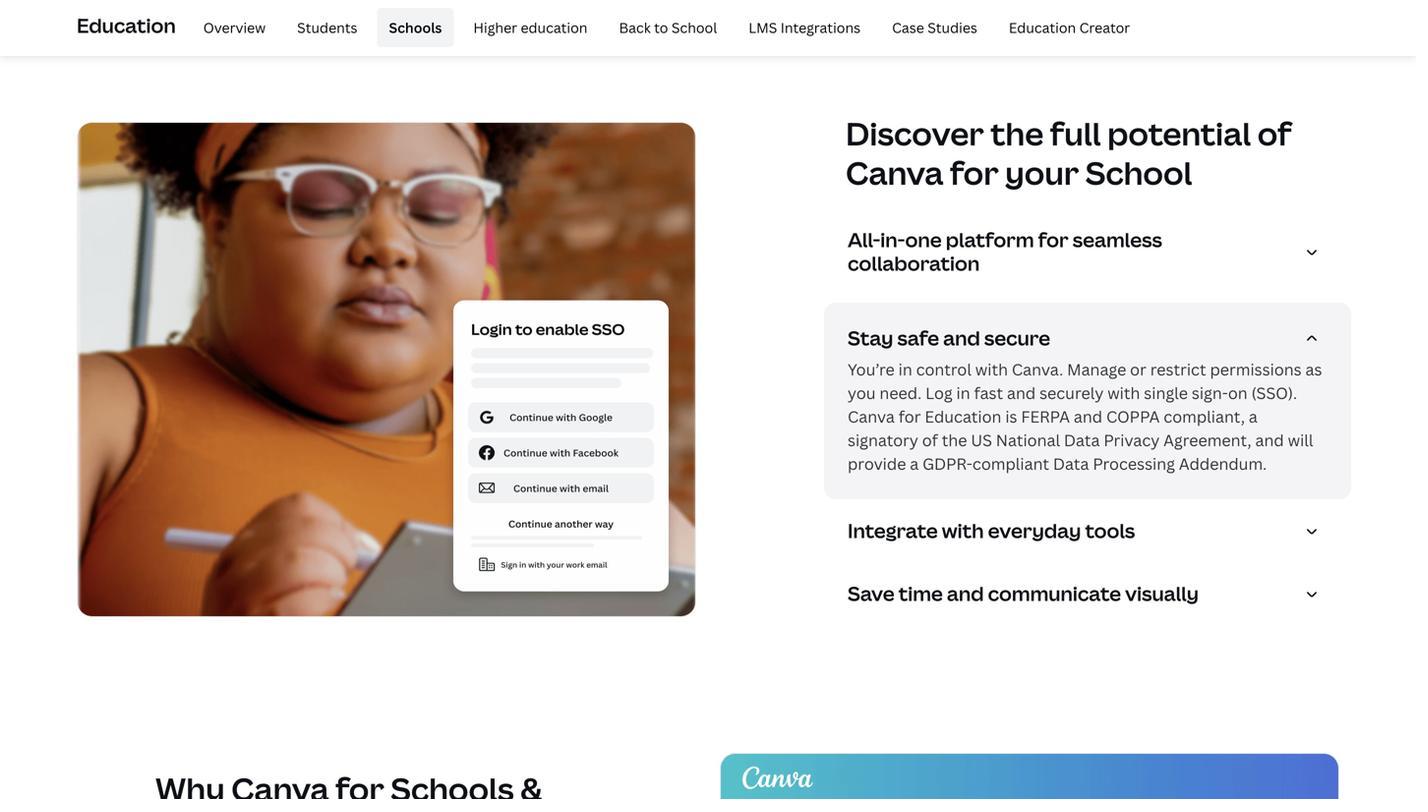 Task type: vqa. For each thing, say whether or not it's contained in the screenshot.
topmost English
no



Task type: describe. For each thing, give the bounding box(es) containing it.
you're in control with canva. manage or restrict permissions as you need. log in fast and securely with single sign-on (sso). canva for education is ferpa and coppa compliant, a signatory of the us national data privacy agreement, and will provide a gdpr-compliant data processing addendum.
[[848, 359, 1322, 475]]

integrate with everyday tools
[[848, 517, 1135, 545]]

control
[[916, 359, 972, 380]]

our
[[831, 27, 857, 48]]

menu bar containing overview
[[184, 8, 1142, 47]]

1 100% from the left
[[366, 3, 410, 24]]

of inside the '. canva believes in equal opportunity for all students. making canva for education 100% free for primary and secondary schools and districts is our way of giving back.'
[[894, 27, 910, 48]]

overview link
[[192, 8, 278, 47]]

schools link
[[377, 8, 454, 47]]

case studies
[[892, 18, 978, 37]]

primary
[[475, 27, 535, 48]]

all-
[[848, 226, 881, 253]]

students
[[297, 18, 358, 37]]

need.
[[880, 383, 922, 404]]

securely
[[1040, 383, 1104, 404]]

as
[[1306, 359, 1322, 380]]

education creator
[[1009, 18, 1130, 37]]

back
[[619, 18, 651, 37]]

lms
[[749, 18, 777, 37]]

on
[[1228, 383, 1248, 404]]

all
[[756, 3, 773, 24]]

integrations
[[781, 18, 861, 37]]

secondary
[[571, 27, 651, 48]]

it's
[[339, 3, 362, 24]]

for inside 'discover the full potential of canva for your school'
[[950, 152, 999, 194]]

of inside 'discover the full potential of canva for your school'
[[1258, 112, 1292, 155]]

1 vertical spatial with
[[1108, 383, 1140, 404]]

back to school link
[[607, 8, 729, 47]]

ferpa
[[1021, 406, 1070, 427]]

addendum.
[[1179, 454, 1267, 475]]

canva right .
[[453, 3, 500, 24]]

stay
[[848, 325, 894, 352]]

canva.
[[1012, 359, 1064, 380]]

national
[[996, 430, 1060, 451]]

creator
[[1080, 18, 1130, 37]]

lms integrations
[[749, 18, 861, 37]]

with inside dropdown button
[[942, 517, 984, 545]]

and left 'lms'
[[717, 27, 745, 48]]

2 horizontal spatial in
[[957, 383, 971, 404]]

potential
[[1108, 112, 1251, 155]]

yes, it's 100% free
[[306, 3, 445, 24]]

signatory
[[848, 430, 919, 451]]

save
[[848, 580, 895, 607]]

integrate with everyday tools button
[[848, 517, 1336, 551]]

save time and communicate visually button
[[848, 580, 1336, 614]]

log
[[926, 383, 953, 404]]

making
[[852, 3, 906, 24]]

or
[[1130, 359, 1147, 380]]

fast
[[974, 383, 1003, 404]]

the inside 'discover the full potential of canva for your school'
[[991, 112, 1044, 155]]

of inside you're in control with canva. manage or restrict permissions as you need. log in fast and securely with single sign-on (sso). canva for education is ferpa and coppa compliant, a signatory of the us national data privacy agreement, and will provide a gdpr-compliant data processing addendum.
[[922, 430, 938, 451]]

students.
[[777, 3, 848, 24]]

is inside you're in control with canva. manage or restrict permissions as you need. log in fast and securely with single sign-on (sso). canva for education is ferpa and coppa compliant, a signatory of the us national data privacy agreement, and will provide a gdpr-compliant data processing addendum.
[[1006, 406, 1018, 427]]

0 vertical spatial data
[[1064, 430, 1100, 451]]

discover the full potential of canva for your school
[[846, 112, 1292, 194]]

one
[[905, 226, 942, 253]]

platform
[[946, 226, 1034, 253]]

education inside you're in control with canva. manage or restrict permissions as you need. log in fast and securely with single sign-on (sso). canva for education is ferpa and coppa compliant, a signatory of the us national data privacy agreement, and will provide a gdpr-compliant data processing addendum.
[[925, 406, 1002, 427]]

back to school
[[619, 18, 717, 37]]

visually
[[1125, 580, 1199, 607]]

. canva believes in equal opportunity for all students. making canva for education 100% free for primary and secondary schools and districts is our way of giving back.
[[414, 3, 1110, 48]]

case
[[892, 18, 924, 37]]

1 horizontal spatial a
[[1249, 406, 1258, 427]]

privacy
[[1104, 430, 1160, 451]]

your
[[1005, 152, 1079, 194]]

gdpr-
[[923, 454, 973, 475]]

higher education
[[474, 18, 588, 37]]

collaboration
[[848, 250, 980, 277]]

coppa
[[1107, 406, 1160, 427]]

manage
[[1067, 359, 1127, 380]]

and inside dropdown button
[[943, 325, 981, 352]]

all-in-one platform for seamless collaboration
[[848, 226, 1163, 277]]

.
[[445, 3, 449, 24]]

canva inside you're in control with canva. manage or restrict permissions as you need. log in fast and securely with single sign-on (sso). canva for education is ferpa and coppa compliant, a signatory of the us national data privacy agreement, and will provide a gdpr-compliant data processing addendum.
[[848, 406, 895, 427]]

0 vertical spatial with
[[976, 359, 1008, 380]]

and left will
[[1256, 430, 1284, 451]]

equal
[[588, 3, 630, 24]]

for left all
[[729, 3, 752, 24]]

you're
[[848, 359, 895, 380]]



Task type: locate. For each thing, give the bounding box(es) containing it.
time
[[899, 580, 943, 607]]

compliant
[[973, 454, 1050, 475]]

education
[[521, 18, 588, 37]]

for inside you're in control with canva. manage or restrict permissions as you need. log in fast and securely with single sign-on (sso). canva for education is ferpa and coppa compliant, a signatory of the us national data privacy agreement, and will provide a gdpr-compliant data processing addendum.
[[899, 406, 921, 427]]

compliant,
[[1164, 406, 1245, 427]]

integrate
[[848, 517, 938, 545]]

provide
[[848, 454, 906, 475]]

person logging into canva using sso image
[[77, 122, 696, 618]]

1 vertical spatial a
[[910, 454, 919, 475]]

in right log
[[957, 383, 971, 404]]

and down the securely
[[1074, 406, 1103, 427]]

free inside the '. canva believes in equal opportunity for all students. making canva for education 100% free for primary and secondary schools and districts is our way of giving back.'
[[414, 27, 445, 48]]

0 vertical spatial free
[[414, 3, 445, 24]]

giving
[[914, 27, 958, 48]]

is inside the '. canva believes in equal opportunity for all students. making canva for education 100% free for primary and secondary schools and districts is our way of giving back.'
[[815, 27, 827, 48]]

0 vertical spatial school
[[672, 18, 717, 37]]

and up control
[[943, 325, 981, 352]]

and
[[538, 27, 567, 48], [717, 27, 745, 48], [943, 325, 981, 352], [1007, 383, 1036, 404], [1074, 406, 1103, 427], [1256, 430, 1284, 451], [947, 580, 984, 607]]

communicate
[[988, 580, 1121, 607]]

opportunity
[[634, 3, 726, 24]]

1 vertical spatial in
[[899, 359, 913, 380]]

is left "our"
[[815, 27, 827, 48]]

you
[[848, 383, 876, 404]]

for inside all-in-one platform for seamless collaboration
[[1038, 226, 1069, 253]]

0 horizontal spatial is
[[815, 27, 827, 48]]

2 vertical spatial in
[[957, 383, 971, 404]]

menu bar
[[184, 8, 1142, 47]]

full
[[1050, 112, 1101, 155]]

1 vertical spatial of
[[1258, 112, 1292, 155]]

0 horizontal spatial 100%
[[366, 3, 410, 24]]

secure
[[985, 325, 1051, 352]]

and down the canva.
[[1007, 383, 1036, 404]]

0 vertical spatial of
[[894, 27, 910, 48]]

believes
[[504, 3, 566, 24]]

yes,
[[306, 3, 335, 24]]

canva down the 'you'
[[848, 406, 895, 427]]

1 horizontal spatial of
[[922, 430, 938, 451]]

0 vertical spatial the
[[991, 112, 1044, 155]]

1 horizontal spatial the
[[991, 112, 1044, 155]]

safe
[[898, 325, 939, 352]]

for down .
[[449, 27, 471, 48]]

canva inside 'discover the full potential of canva for your school'
[[846, 152, 944, 194]]

in inside the '. canva believes in equal opportunity for all students. making canva for education 100% free for primary and secondary schools and districts is our way of giving back.'
[[570, 3, 584, 24]]

free down .
[[414, 27, 445, 48]]

data down ferpa
[[1064, 430, 1100, 451]]

2 vertical spatial of
[[922, 430, 938, 451]]

2 vertical spatial with
[[942, 517, 984, 545]]

and down believes
[[538, 27, 567, 48]]

1 vertical spatial is
[[1006, 406, 1018, 427]]

(sso).
[[1252, 383, 1298, 404]]

2 100% from the left
[[1067, 3, 1110, 24]]

the inside you're in control with canva. manage or restrict permissions as you need. log in fast and securely with single sign-on (sso). canva for education is ferpa and coppa compliant, a signatory of the us national data privacy agreement, and will provide a gdpr-compliant data processing addendum.
[[942, 430, 967, 451]]

data
[[1064, 430, 1100, 451], [1053, 454, 1089, 475]]

education
[[986, 3, 1063, 24], [77, 12, 176, 39], [1009, 18, 1076, 37], [925, 406, 1002, 427]]

the
[[991, 112, 1044, 155], [942, 430, 967, 451]]

1 vertical spatial data
[[1053, 454, 1089, 475]]

canva up in-
[[846, 152, 944, 194]]

1 horizontal spatial school
[[1086, 152, 1193, 194]]

0 horizontal spatial in
[[570, 3, 584, 24]]

schools
[[389, 18, 442, 37]]

and right time
[[947, 580, 984, 607]]

0 vertical spatial is
[[815, 27, 827, 48]]

everyday
[[988, 517, 1081, 545]]

districts
[[749, 27, 812, 48]]

higher education link
[[462, 8, 599, 47]]

0 horizontal spatial of
[[894, 27, 910, 48]]

with up the fast at the right of the page
[[976, 359, 1008, 380]]

to
[[654, 18, 668, 37]]

1 horizontal spatial is
[[1006, 406, 1018, 427]]

way
[[861, 27, 891, 48]]

the left 'full'
[[991, 112, 1044, 155]]

for left "your"
[[950, 152, 999, 194]]

students link
[[285, 8, 369, 47]]

stay safe and secure button
[[848, 325, 1336, 358]]

1 horizontal spatial in
[[899, 359, 913, 380]]

education creator link
[[997, 8, 1142, 47]]

school inside 'discover the full potential of canva for your school'
[[1086, 152, 1193, 194]]

all-in-one platform for seamless collaboration button
[[848, 226, 1336, 283]]

agreement,
[[1164, 430, 1252, 451]]

data down national
[[1053, 454, 1089, 475]]

2 horizontal spatial of
[[1258, 112, 1292, 155]]

1 vertical spatial school
[[1086, 152, 1193, 194]]

of right 'way'
[[894, 27, 910, 48]]

school right to
[[672, 18, 717, 37]]

1 horizontal spatial 100%
[[1067, 3, 1110, 24]]

lms integrations link
[[737, 8, 873, 47]]

permissions
[[1210, 359, 1302, 380]]

0 horizontal spatial school
[[672, 18, 717, 37]]

in-
[[881, 226, 905, 253]]

for up back.
[[960, 3, 983, 24]]

a left the gdpr-
[[910, 454, 919, 475]]

case studies link
[[880, 8, 989, 47]]

back.
[[962, 27, 1002, 48]]

school up 'seamless'
[[1086, 152, 1193, 194]]

and inside dropdown button
[[947, 580, 984, 607]]

of up the gdpr-
[[922, 430, 938, 451]]

canva
[[453, 3, 500, 24], [909, 3, 956, 24], [846, 152, 944, 194], [848, 406, 895, 427]]

100%
[[366, 3, 410, 24], [1067, 3, 1110, 24]]

discover
[[846, 112, 984, 155]]

a
[[1249, 406, 1258, 427], [910, 454, 919, 475]]

in left equal
[[570, 3, 584, 24]]

overview
[[203, 18, 266, 37]]

school
[[672, 18, 717, 37], [1086, 152, 1193, 194]]

is up national
[[1006, 406, 1018, 427]]

schools
[[654, 27, 713, 48]]

100% inside the '. canva believes in equal opportunity for all students. making canva for education 100% free for primary and secondary schools and districts is our way of giving back.'
[[1067, 3, 1110, 24]]

in up need.
[[899, 359, 913, 380]]

education inside the '. canva believes in equal opportunity for all students. making canva for education 100% free for primary and secondary schools and districts is our way of giving back.'
[[986, 3, 1063, 24]]

studies
[[928, 18, 978, 37]]

single
[[1144, 383, 1188, 404]]

with down the gdpr-
[[942, 517, 984, 545]]

of right potential
[[1258, 112, 1292, 155]]

restrict
[[1151, 359, 1207, 380]]

will
[[1288, 430, 1314, 451]]

with
[[976, 359, 1008, 380], [1108, 383, 1140, 404], [942, 517, 984, 545]]

for
[[729, 3, 752, 24], [960, 3, 983, 24], [449, 27, 471, 48], [950, 152, 999, 194], [1038, 226, 1069, 253], [899, 406, 921, 427]]

with up coppa
[[1108, 383, 1140, 404]]

a down the (sso).
[[1249, 406, 1258, 427]]

higher
[[474, 18, 517, 37]]

free
[[414, 3, 445, 24], [414, 27, 445, 48]]

canva up giving
[[909, 3, 956, 24]]

1 vertical spatial free
[[414, 27, 445, 48]]

sign-
[[1192, 383, 1228, 404]]

free left higher
[[414, 3, 445, 24]]

us
[[971, 430, 992, 451]]

0 horizontal spatial a
[[910, 454, 919, 475]]

0 horizontal spatial the
[[942, 430, 967, 451]]

tools
[[1085, 517, 1135, 545]]

for down need.
[[899, 406, 921, 427]]

1 vertical spatial the
[[942, 430, 967, 451]]

for right platform
[[1038, 226, 1069, 253]]

save time and communicate visually
[[848, 580, 1199, 607]]

0 vertical spatial a
[[1249, 406, 1258, 427]]

processing
[[1093, 454, 1175, 475]]

0 vertical spatial in
[[570, 3, 584, 24]]

seamless
[[1073, 226, 1163, 253]]

the up the gdpr-
[[942, 430, 967, 451]]

stay safe and secure
[[848, 325, 1051, 352]]



